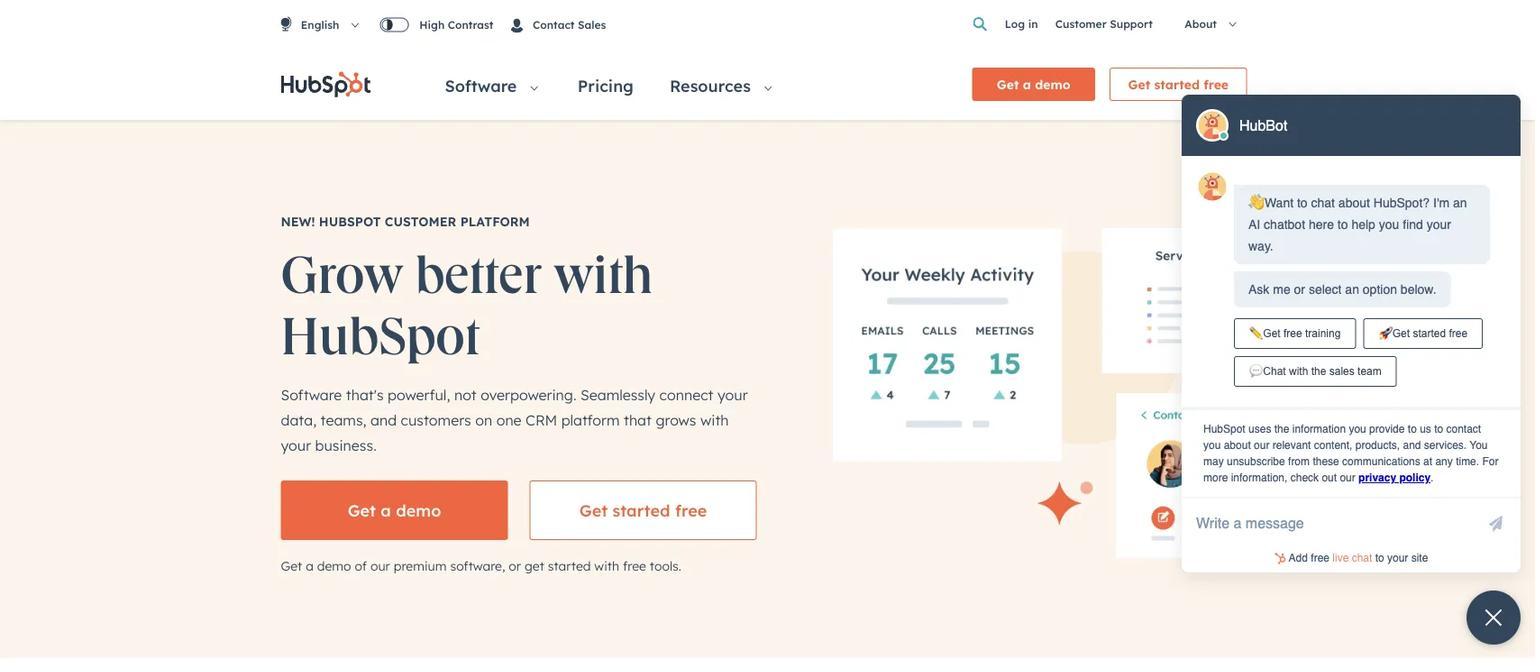 Task type: locate. For each thing, give the bounding box(es) containing it.
0 vertical spatial software
[[445, 76, 522, 96]]

your down data,
[[281, 436, 311, 454]]

a up our
[[381, 500, 391, 520]]

pricing link
[[556, 49, 648, 120]]

1 vertical spatial get a demo link
[[281, 480, 508, 540]]

1 horizontal spatial get started free link
[[1110, 68, 1248, 101]]

0 horizontal spatial get started free link
[[530, 480, 757, 540]]

1 horizontal spatial software
[[445, 76, 522, 96]]

get a demo link up our
[[281, 480, 508, 540]]

premium
[[394, 558, 447, 573]]

get started free down about
[[1129, 76, 1229, 92]]

0 vertical spatial a
[[1023, 76, 1031, 92]]

software down contrast
[[445, 76, 522, 96]]

1 horizontal spatial free
[[675, 500, 707, 520]]

a down log in
[[1023, 76, 1031, 92]]

0 horizontal spatial get started free
[[580, 500, 707, 520]]

1 horizontal spatial started
[[613, 500, 671, 520]]

Search search field
[[970, 13, 1002, 35]]

a for leftmost get a demo link
[[381, 500, 391, 520]]

get
[[525, 558, 544, 573]]

2 horizontal spatial free
[[1204, 76, 1229, 92]]

new!
[[281, 213, 315, 229]]

0 vertical spatial your
[[718, 385, 748, 403]]

software
[[445, 76, 522, 96], [281, 385, 342, 403]]

2 horizontal spatial demo
[[1035, 76, 1071, 92]]

0 horizontal spatial started
[[548, 558, 591, 573]]

demo down in
[[1035, 76, 1071, 92]]

english
[[298, 18, 339, 31]]

about
[[1185, 17, 1220, 31]]

2 vertical spatial demo
[[317, 558, 351, 573]]

sales
[[578, 18, 606, 31]]

get a demo link down in
[[972, 68, 1096, 101]]

1 vertical spatial demo
[[396, 500, 441, 520]]

1 vertical spatial with
[[701, 411, 729, 429]]

0 horizontal spatial demo
[[317, 558, 351, 573]]

started down about
[[1155, 76, 1200, 92]]

free left "tools."
[[623, 558, 646, 573]]

a
[[1023, 76, 1031, 92], [381, 500, 391, 520], [306, 558, 314, 573]]

get started free
[[1129, 76, 1229, 92], [580, 500, 707, 520]]

contact sales link
[[497, 4, 621, 45]]

and
[[371, 411, 397, 429]]

contact sales
[[530, 18, 606, 31]]

software up data,
[[281, 385, 342, 403]]

software inside dropdown button
[[445, 76, 522, 96]]

software that's powerful, not overpowering. seamlessly connect your data, teams, and customers on one crm platform that grows with your business.
[[281, 385, 748, 454]]

get a demo up our
[[348, 500, 441, 520]]

get started free for topmost get a demo link
[[1129, 76, 1229, 92]]

data,
[[281, 411, 317, 429]]

0 horizontal spatial free
[[623, 558, 646, 573]]

your
[[718, 385, 748, 403], [281, 436, 311, 454]]

on
[[475, 411, 493, 429]]

1 horizontal spatial a
[[381, 500, 391, 520]]

started up "tools."
[[613, 500, 671, 520]]

customer
[[385, 213, 457, 229]]

get started free link up "tools."
[[530, 480, 757, 540]]

pricing
[[578, 76, 634, 96]]

your right connect
[[718, 385, 748, 403]]

1 horizontal spatial get started free
[[1129, 76, 1229, 92]]

high contrast button
[[380, 18, 494, 32]]

1 vertical spatial get started free
[[580, 500, 707, 520]]

1 horizontal spatial demo
[[396, 500, 441, 520]]

0 vertical spatial started
[[1155, 76, 1200, 92]]

1 vertical spatial a
[[381, 500, 391, 520]]

software for software
[[445, 76, 522, 96]]

0 horizontal spatial a
[[306, 558, 314, 573]]

get started free link down about
[[1110, 68, 1248, 101]]

2 vertical spatial a
[[306, 558, 314, 573]]

better
[[415, 240, 542, 310]]

0 vertical spatial get started free
[[1129, 76, 1229, 92]]

get started free link
[[1110, 68, 1248, 101], [530, 480, 757, 540]]

in
[[1029, 17, 1038, 31]]

0 horizontal spatial software
[[281, 385, 342, 403]]

log
[[1005, 17, 1025, 31]]

demo left the of
[[317, 558, 351, 573]]

software inside software that's powerful, not overpowering. seamlessly connect your data, teams, and customers on one crm platform that grows with your business.
[[281, 385, 342, 403]]

resources
[[670, 76, 756, 96]]

business.
[[315, 436, 377, 454]]

2 horizontal spatial a
[[1023, 76, 1031, 92]]

a left the of
[[306, 558, 314, 573]]

2 horizontal spatial started
[[1155, 76, 1200, 92]]

2 vertical spatial with
[[595, 558, 620, 573]]

0 vertical spatial with
[[554, 240, 653, 310]]

demo up premium
[[396, 500, 441, 520]]

a for topmost get a demo link
[[1023, 76, 1031, 92]]

platform
[[460, 213, 530, 229]]

get a demo
[[997, 76, 1071, 92], [348, 500, 441, 520]]

0 vertical spatial get a demo
[[997, 76, 1071, 92]]

grow
[[281, 240, 403, 310]]

overpowering.
[[481, 385, 577, 403]]

started for topmost get a demo link
[[1155, 76, 1200, 92]]

1 horizontal spatial your
[[718, 385, 748, 403]]

tools.
[[650, 558, 682, 573]]

hubspot
[[319, 213, 381, 229]]

with inside software that's powerful, not overpowering. seamlessly connect your data, teams, and customers on one crm platform that grows with your business.
[[701, 411, 729, 429]]

get started free up "tools."
[[580, 500, 707, 520]]

1 horizontal spatial get a demo
[[997, 76, 1071, 92]]

free
[[1204, 76, 1229, 92], [675, 500, 707, 520], [623, 558, 646, 573]]

1 vertical spatial get started free link
[[530, 480, 757, 540]]

1 vertical spatial software
[[281, 385, 342, 403]]

demo
[[1035, 76, 1071, 92], [396, 500, 441, 520], [317, 558, 351, 573]]

1 vertical spatial started
[[613, 500, 671, 520]]

0 vertical spatial get a demo link
[[972, 68, 1096, 101]]

0 vertical spatial demo
[[1035, 76, 1071, 92]]

hubspot image
[[281, 71, 371, 98]]

with
[[554, 240, 653, 310], [701, 411, 729, 429], [595, 558, 620, 573]]

customers
[[401, 411, 471, 429]]

started right get
[[548, 558, 591, 573]]

get
[[997, 76, 1019, 92], [1129, 76, 1151, 92], [348, 500, 376, 520], [580, 500, 608, 520], [281, 558, 302, 573]]

get a demo down in
[[997, 76, 1071, 92]]

get a demo link
[[972, 68, 1096, 101], [281, 480, 508, 540]]

1 horizontal spatial get a demo link
[[972, 68, 1096, 101]]

support
[[1110, 17, 1153, 31]]

english button
[[281, 0, 377, 49]]

get started free link for leftmost get a demo link
[[530, 480, 757, 540]]

free up "tools."
[[675, 500, 707, 520]]

one
[[497, 411, 522, 429]]

1 vertical spatial your
[[281, 436, 311, 454]]

0 horizontal spatial get a demo
[[348, 500, 441, 520]]

0 vertical spatial get started free link
[[1110, 68, 1248, 101]]

free down about dropdown button
[[1204, 76, 1229, 92]]

started
[[1155, 76, 1200, 92], [613, 500, 671, 520], [548, 558, 591, 573]]



Task type: describe. For each thing, give the bounding box(es) containing it.
that's
[[346, 385, 384, 403]]

customer support link
[[1056, 17, 1153, 31]]

1 vertical spatial get a demo
[[348, 500, 441, 520]]

software,
[[450, 558, 505, 573]]

get started free for leftmost get a demo link
[[580, 500, 707, 520]]

or
[[509, 558, 521, 573]]

with inside grow better with hubspot
[[554, 240, 653, 310]]

high
[[420, 18, 445, 31]]

powerful,
[[388, 385, 450, 403]]

log in
[[1005, 17, 1038, 31]]

get started free link for topmost get a demo link
[[1110, 68, 1248, 101]]

customer
[[1056, 17, 1107, 31]]

log in link
[[1005, 15, 1038, 33]]

0 vertical spatial free
[[1204, 76, 1229, 92]]

not
[[454, 385, 477, 403]]

1 vertical spatial free
[[675, 500, 707, 520]]

seamlessly
[[581, 385, 656, 403]]

resources button
[[648, 49, 790, 120]]

crm
[[526, 411, 557, 429]]

contact
[[533, 18, 575, 31]]

0 horizontal spatial your
[[281, 436, 311, 454]]

contrast
[[448, 18, 494, 31]]

new! hubspot customer platform
[[281, 213, 530, 229]]

our
[[371, 558, 390, 573]]

software for software that's powerful, not overpowering. seamlessly connect your data, teams, and customers on one crm platform that grows with your business.
[[281, 385, 342, 403]]

chat widget region
[[1157, 51, 1536, 659]]

that
[[624, 411, 652, 429]]

platform
[[561, 411, 620, 429]]

software button
[[423, 49, 556, 120]]

connect
[[660, 385, 714, 403]]

get a demo of our premium software, or get started with free tools.
[[281, 558, 682, 573]]

grows
[[656, 411, 697, 429]]

started for leftmost get a demo link
[[613, 500, 671, 520]]

view of a hubspot user's weekly email, calling, and meeting activity, a contact record, and a customer service report in their hubspot crm platform image
[[833, 228, 1401, 559]]

2 vertical spatial free
[[623, 558, 646, 573]]

hubspot
[[281, 302, 480, 371]]

customer support
[[1056, 17, 1153, 31]]

2 vertical spatial started
[[548, 558, 591, 573]]

of
[[355, 558, 367, 573]]

grow better with hubspot
[[281, 240, 665, 371]]

about button
[[1171, 7, 1255, 41]]

high contrast
[[420, 18, 494, 31]]

teams,
[[321, 411, 367, 429]]

0 horizontal spatial get a demo link
[[281, 480, 508, 540]]



Task type: vqa. For each thing, say whether or not it's contained in the screenshot.
Software dropdown button
yes



